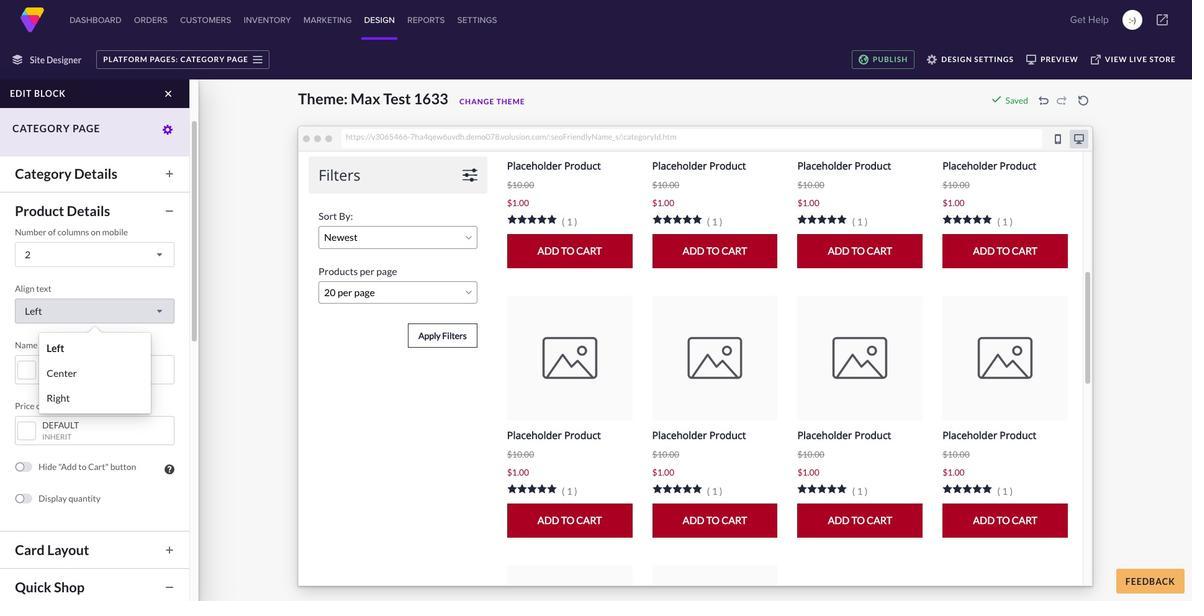 Task type: locate. For each thing, give the bounding box(es) containing it.
site
[[30, 54, 45, 65]]

0 horizontal spatial settings
[[52, 91, 102, 107]]

0 horizontal spatial page
[[73, 122, 100, 134]]

display quantity
[[39, 493, 101, 504]]

0 vertical spatial color
[[39, 340, 59, 350]]

filters
[[15, 128, 54, 145]]

test
[[383, 89, 411, 107]]

settings right design
[[975, 55, 1014, 64]]

1 vertical spatial color
[[36, 401, 56, 411]]

category details
[[15, 165, 117, 182]]

1 vertical spatial category
[[12, 122, 70, 134]]

color right 'price'
[[36, 401, 56, 411]]

marketing
[[304, 14, 352, 26]]

design button
[[362, 0, 397, 40]]

0 vertical spatial default
[[42, 359, 79, 369]]

1 horizontal spatial page
[[227, 55, 248, 64]]

details up on
[[67, 202, 110, 219]]

0 vertical spatial inherit
[[42, 371, 72, 381]]

card layout button
[[9, 539, 181, 561]]

page
[[227, 55, 248, 64], [73, 122, 100, 134]]

settings inside sidebar element
[[52, 91, 102, 107]]

0 vertical spatial page
[[227, 55, 248, 64]]

2 inherit from the top
[[42, 432, 72, 442]]

left down align text
[[25, 305, 42, 317]]

block
[[15, 91, 49, 107]]

1 vertical spatial default
[[42, 420, 79, 430]]

number of columns on mobile
[[15, 227, 128, 237]]

card layout
[[15, 542, 89, 558]]

category
[[180, 55, 225, 64], [12, 122, 70, 134], [15, 165, 72, 182]]

price
[[15, 401, 35, 411]]

2 default inherit from the top
[[42, 420, 79, 442]]

button
[[110, 461, 136, 472]]

orders button
[[132, 0, 170, 40]]

1 vertical spatial settings
[[52, 91, 102, 107]]

page inside button
[[227, 55, 248, 64]]

block
[[34, 88, 66, 99]]

default inherit down right
[[42, 420, 79, 442]]

https://v3065466-
[[346, 132, 410, 141]]

1 vertical spatial page
[[73, 122, 100, 134]]

inherit for price color
[[42, 432, 72, 442]]

:-) link
[[1123, 10, 1143, 30]]

help element
[[165, 465, 175, 474]]

inherit for name color
[[42, 371, 72, 381]]

1 inherit from the top
[[42, 371, 72, 381]]

0 vertical spatial default inherit
[[42, 359, 79, 381]]

default inherit for price color
[[42, 420, 79, 442]]

quick
[[15, 579, 51, 596]]

product details
[[15, 202, 110, 219]]

shop
[[54, 579, 85, 596]]

change
[[460, 97, 495, 106]]

sidebar element
[[0, 79, 199, 601]]

view
[[1105, 55, 1127, 64]]

dashboard image
[[20, 7, 45, 32]]

volusion-logo link
[[20, 7, 45, 32]]

1 default inherit from the top
[[42, 359, 79, 381]]

design settings button
[[921, 50, 1020, 69]]

details for product details
[[67, 202, 110, 219]]

1633
[[414, 89, 448, 107]]

menu
[[39, 333, 151, 414]]

default down right
[[42, 420, 79, 430]]

inherit up right
[[42, 371, 72, 381]]

align text
[[15, 283, 51, 294]]

2 vertical spatial category
[[15, 165, 72, 182]]

1 vertical spatial left
[[47, 342, 64, 354]]

right link
[[42, 386, 148, 410]]

color right name at the bottom of page
[[39, 340, 59, 350]]

0 vertical spatial details
[[74, 165, 117, 182]]

store
[[1150, 55, 1176, 64]]

:-
[[1129, 14, 1134, 26]]

0 horizontal spatial left
[[25, 305, 42, 317]]

align
[[15, 283, 35, 294]]

details
[[74, 165, 117, 182], [67, 202, 110, 219]]

1 horizontal spatial left
[[47, 342, 64, 354]]

:-)
[[1129, 14, 1136, 26]]

get
[[1070, 12, 1086, 27]]

default down name color
[[42, 359, 79, 369]]

category right pages: on the top of page
[[180, 55, 225, 64]]

design
[[364, 14, 395, 26]]

left inside left link
[[47, 342, 64, 354]]

"add
[[58, 461, 77, 472]]

1 horizontal spatial settings
[[975, 55, 1014, 64]]

details up product details button
[[74, 165, 117, 182]]

2 default from the top
[[42, 420, 79, 430]]

0 vertical spatial settings
[[975, 55, 1014, 64]]

feedback button
[[1116, 569, 1185, 594]]

1 vertical spatial inherit
[[42, 432, 72, 442]]

page down the block settings button
[[73, 122, 100, 134]]

left inside left "button"
[[25, 305, 42, 317]]

)
[[1134, 14, 1136, 26]]

max
[[351, 89, 380, 107]]

1 vertical spatial default inherit
[[42, 420, 79, 442]]

hide
[[39, 461, 57, 472]]

get help link
[[1067, 7, 1113, 32]]

display
[[39, 493, 67, 504]]

category up product in the left of the page
[[15, 165, 72, 182]]

menu containing left
[[39, 333, 151, 414]]

left up center
[[47, 342, 64, 354]]

color for price color
[[36, 401, 56, 411]]

right
[[47, 392, 70, 404]]

quantity
[[68, 493, 101, 504]]

2 button
[[15, 242, 175, 267]]

1 default from the top
[[42, 359, 79, 369]]

marketing button
[[301, 0, 354, 40]]

card
[[15, 542, 45, 558]]

default inherit up right
[[42, 359, 79, 381]]

default inherit
[[42, 359, 79, 381], [42, 420, 79, 442]]

inherit
[[42, 371, 72, 381], [42, 432, 72, 442]]

1 vertical spatial details
[[67, 202, 110, 219]]

inherit up hide
[[42, 432, 72, 442]]

quick shop button
[[9, 576, 181, 598]]

category down block
[[12, 122, 70, 134]]

feedback
[[1126, 576, 1176, 587]]

0 vertical spatial left
[[25, 305, 42, 317]]

product
[[15, 202, 64, 219]]

settings up category page
[[52, 91, 102, 107]]

page down the inventory button
[[227, 55, 248, 64]]



Task type: describe. For each thing, give the bounding box(es) containing it.
number
[[15, 227, 46, 237]]

theme: max test 1633
[[298, 89, 448, 107]]

inventory button
[[241, 0, 294, 40]]

hide "add to cart" button
[[39, 461, 136, 472]]

cart"
[[88, 461, 109, 472]]

theme
[[497, 97, 525, 106]]

default for name color
[[42, 359, 79, 369]]

product details button
[[9, 200, 181, 222]]

price color
[[15, 401, 56, 411]]

filters button
[[9, 125, 181, 147]]

customers button
[[178, 0, 234, 40]]

0 vertical spatial category
[[180, 55, 225, 64]]

settings button
[[455, 0, 500, 40]]

inventory
[[244, 14, 291, 26]]

category details button
[[9, 163, 181, 184]]

orders
[[134, 14, 168, 26]]

customers
[[180, 14, 231, 26]]

block settings
[[15, 91, 102, 107]]

settings for block settings
[[52, 91, 102, 107]]

edit block
[[10, 88, 66, 99]]

design
[[942, 55, 973, 64]]

left button
[[15, 299, 175, 324]]

publish button
[[852, 50, 915, 69]]

dashboard link
[[67, 0, 124, 40]]

reports button
[[405, 0, 447, 40]]

settings
[[457, 14, 497, 26]]

publish
[[873, 55, 908, 64]]

category for category details
[[15, 165, 72, 182]]

category for category page
[[12, 122, 70, 134]]

center
[[47, 367, 77, 379]]

saved
[[1006, 95, 1028, 106]]

theme:
[[298, 89, 348, 107]]

view live store
[[1105, 55, 1176, 64]]

platform pages: category page button
[[96, 50, 269, 69]]

help image
[[165, 465, 175, 474]]

layout
[[47, 542, 89, 558]]

page inside sidebar element
[[73, 122, 100, 134]]

default inherit for name color
[[42, 359, 79, 381]]

name color
[[15, 340, 59, 350]]

settings for design settings
[[975, 55, 1014, 64]]

7ha4qew6uvdh.demo078.volusion.com/:seofriendlyname_s/:categoryid.htm
[[410, 132, 677, 141]]

2
[[25, 248, 31, 260]]

platform pages: category page
[[103, 55, 248, 64]]

design settings
[[942, 55, 1014, 64]]

block settings button
[[9, 88, 181, 110]]

preview
[[1041, 55, 1079, 64]]

quick shop
[[15, 579, 85, 596]]

help
[[1088, 12, 1109, 27]]

change theme
[[460, 97, 525, 106]]

dashboard
[[70, 14, 122, 26]]

left for left "button"
[[25, 305, 42, 317]]

mobile
[[102, 227, 128, 237]]

left for left link
[[47, 342, 64, 354]]

left link
[[42, 336, 148, 361]]

of
[[48, 227, 56, 237]]

text
[[36, 283, 51, 294]]

color for name color
[[39, 340, 59, 350]]

platform
[[103, 55, 148, 64]]

to
[[78, 461, 86, 472]]

get help
[[1070, 12, 1109, 27]]

category page
[[12, 122, 100, 134]]

name
[[15, 340, 38, 350]]

live
[[1130, 55, 1148, 64]]

designer
[[47, 54, 81, 65]]

view live store button
[[1085, 50, 1182, 69]]

on
[[91, 227, 101, 237]]

default for price color
[[42, 420, 79, 430]]

edit
[[10, 88, 32, 99]]

details for category details
[[74, 165, 117, 182]]

reports
[[407, 14, 445, 26]]

saved image
[[991, 94, 1001, 104]]

center link
[[42, 361, 148, 386]]

preview button
[[1020, 50, 1085, 69]]

columns
[[57, 227, 89, 237]]



Task type: vqa. For each thing, say whether or not it's contained in the screenshot.
the 'Circuit' list item
no



